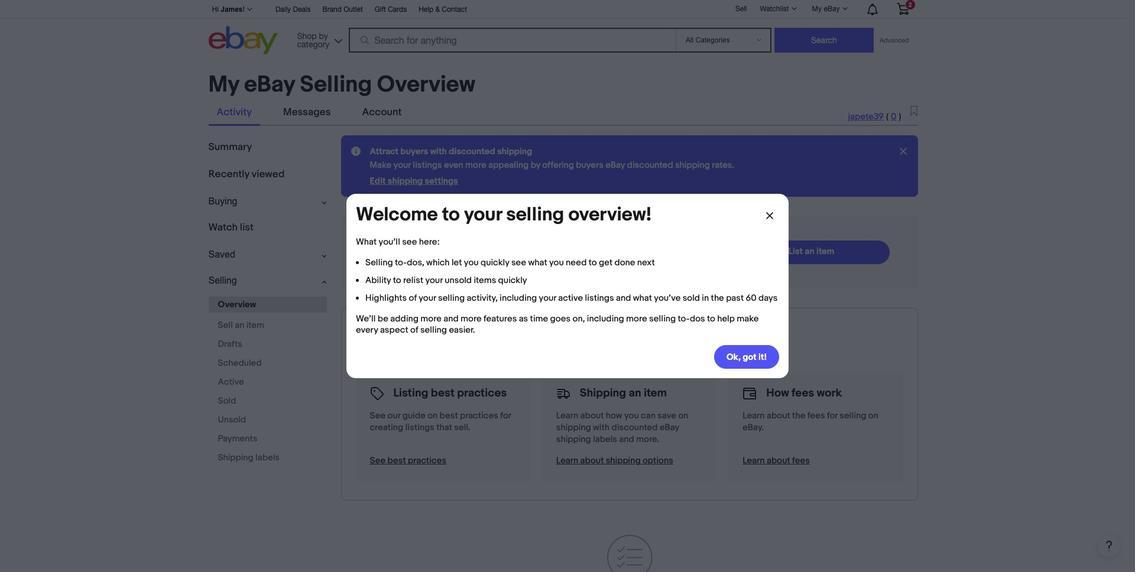 Task type: locate. For each thing, give the bounding box(es) containing it.
selling for "selling" dropdown button
[[209, 275, 237, 286]]

and up "something"
[[444, 314, 459, 325]]

ebay up activity
[[244, 71, 295, 99]]

advanced
[[880, 37, 910, 44]]

2 on from the left
[[679, 411, 689, 422]]

to right need
[[589, 257, 597, 269]]

fees down learn about the fees for selling on ebay.
[[793, 456, 810, 467]]

None submit
[[775, 28, 874, 53]]

my inside account navigation
[[813, 5, 822, 13]]

1 horizontal spatial my
[[813, 5, 822, 13]]

best inside see our guide on best practices for creating listings that sell.
[[440, 411, 458, 422]]

best up see our guide on best practices for creating listings that sell.
[[431, 387, 455, 400]]

learn inside learn about how you can save on shipping with discounted ebay shipping labels and more.
[[557, 411, 579, 422]]

ebay inside attract buyers with discounted shipping make your listings even more appealing by offering buyers ebay discounted shipping rates. edit shipping settings
[[606, 160, 625, 171]]

help down 182 at the bottom right
[[592, 347, 612, 359]]

sell. right that
[[455, 422, 471, 434]]

0 for 0 unsold
[[497, 233, 509, 256]]

activity link
[[209, 101, 260, 124]]

sell an item
[[218, 320, 264, 331]]

1 vertical spatial buyers
[[576, 160, 604, 171]]

0 horizontal spatial active
[[218, 377, 244, 388]]

1 vertical spatial item
[[247, 320, 264, 331]]

my up activity
[[209, 71, 239, 99]]

your up "0 unsold"
[[464, 204, 502, 227]]

0 horizontal spatial help
[[592, 347, 612, 359]]

including up as in the left of the page
[[500, 293, 537, 304]]

listings inside see our guide on best practices for creating listings that sell.
[[406, 422, 435, 434]]

1 horizontal spatial including
[[587, 314, 625, 325]]

1 vertical spatial to-
[[678, 314, 690, 325]]

see for see best practices
[[370, 456, 386, 467]]

1 horizontal spatial an
[[629, 387, 642, 400]]

0 horizontal spatial shipping
[[218, 453, 254, 464]]

listing
[[394, 387, 429, 400]]

item inside sell an item link
[[247, 320, 264, 331]]

sell. up these
[[517, 327, 545, 345]]

practices for see best practices
[[408, 456, 447, 467]]

0 inside "0 unsold"
[[497, 233, 509, 256]]

see down creating
[[370, 456, 386, 467]]

an for list
[[805, 246, 815, 257]]

0 vertical spatial with
[[430, 146, 447, 157]]

time
[[530, 314, 549, 325]]

1 vertical spatial best
[[440, 411, 458, 422]]

to- inside we'll be adding more and more features as time goes on, including more selling to-dos to help make every aspect of selling easier.
[[678, 314, 690, 325]]

my for my ebay
[[813, 5, 822, 13]]

you down 182 at the bottom right
[[614, 347, 631, 359]]

best down creating
[[388, 456, 406, 467]]

0 right 'what'
[[388, 233, 400, 256]]

paid,
[[459, 347, 482, 359]]

about inside learn about the fees for selling on ebay.
[[767, 411, 791, 422]]

practices inside see our guide on best practices for creating listings that sell.
[[460, 411, 499, 422]]

1 horizontal spatial the
[[793, 411, 806, 422]]

japete39
[[849, 111, 885, 123]]

see left the here:
[[402, 237, 417, 248]]

get inside welcome to your selling overview! dialog
[[599, 257, 613, 269]]

best for see best practices
[[388, 456, 406, 467]]

1 horizontal spatial sell
[[736, 5, 747, 13]]

1 vertical spatial an
[[235, 320, 245, 331]]

shipping inside 'link'
[[218, 453, 254, 464]]

buyers
[[401, 146, 429, 157], [576, 160, 604, 171]]

you
[[464, 257, 479, 269], [550, 257, 564, 269], [614, 347, 631, 359], [625, 411, 639, 422]]

goes
[[551, 314, 571, 325]]

2 horizontal spatial on
[[869, 411, 879, 422]]

get left done
[[599, 257, 613, 269]]

help inside we'll be adding more and more features as time goes on, including more selling to-dos to help make every aspect of selling easier.
[[718, 314, 735, 325]]

learn more link
[[714, 347, 765, 359]]

1 vertical spatial what
[[633, 293, 653, 304]]

active
[[559, 293, 583, 304]]

0 vertical spatial get
[[599, 257, 613, 269]]

1 vertical spatial selling
[[366, 257, 393, 269]]

listings down guide
[[406, 422, 435, 434]]

with inside attract buyers with discounted shipping make your listings even more appealing by offering buyers ebay discounted shipping rates. edit shipping settings
[[430, 146, 447, 157]]

2 vertical spatial practices
[[408, 456, 447, 467]]

1 vertical spatial unsold
[[218, 415, 246, 426]]

1 horizontal spatial unsold
[[488, 262, 517, 273]]

of down relist
[[409, 293, 417, 304]]

about down learn about the fees for selling on ebay.
[[767, 456, 791, 467]]

best up that
[[440, 411, 458, 422]]

$0.00
[[595, 233, 647, 256]]

1 vertical spatial my
[[209, 71, 239, 99]]

selling down work
[[840, 411, 867, 422]]

help inside you have something to sell. we have 182 million buyers. from listing to getting paid, look at these guides to help you sell and get paid. learn more
[[592, 347, 612, 359]]

you left the can
[[625, 411, 639, 422]]

labels inside shipping labels 'link'
[[256, 453, 280, 464]]

1 horizontal spatial to-
[[678, 314, 690, 325]]

help & contact link
[[419, 4, 467, 17]]

my right watchlist link
[[813, 5, 822, 13]]

even
[[444, 160, 464, 171]]

got
[[743, 352, 757, 363]]

on inside see our guide on best practices for creating listings that sell.
[[428, 411, 438, 422]]

we
[[549, 327, 571, 345]]

list an item link
[[733, 241, 891, 265]]

0 horizontal spatial with
[[430, 146, 447, 157]]

at
[[507, 347, 515, 359]]

1 vertical spatial practices
[[460, 411, 499, 422]]

highlights of your selling activity, including your active listings and what you've sold in the past 60 days
[[366, 293, 778, 304]]

shipping an item
[[580, 387, 667, 400]]

that
[[437, 422, 453, 434]]

1 horizontal spatial active
[[381, 262, 407, 273]]

recently viewed
[[209, 169, 285, 181]]

1 horizontal spatial shipping
[[580, 387, 627, 400]]

0 horizontal spatial sell
[[218, 320, 233, 331]]

daily
[[276, 5, 291, 14]]

to- down sold
[[678, 314, 690, 325]]

we'll be adding more and more features as time goes on, including more selling to-dos to help make every aspect of selling easier.
[[356, 314, 759, 336]]

of inside we'll be adding more and more features as time goes on, including more selling to-dos to help make every aspect of selling easier.
[[411, 325, 419, 336]]

discounted inside learn about how you can save on shipping with discounted ebay shipping labels and more.
[[612, 422, 658, 434]]

rates.
[[712, 160, 735, 171]]

ebay down save
[[660, 422, 680, 434]]

of right aspect at the left of the page
[[411, 325, 419, 336]]

overview up sell an item
[[218, 299, 256, 311]]

labels inside learn about how you can save on shipping with discounted ebay shipping labels and more.
[[593, 434, 618, 446]]

every
[[356, 325, 378, 336]]

listings inside attract buyers with discounted shipping make your listings even more appealing by offering buyers ebay discounted shipping rates. edit shipping settings
[[413, 160, 442, 171]]

sold up ability to relist your unsold items quickly
[[439, 262, 457, 273]]

active up ability
[[381, 262, 407, 273]]

quickly down selling to-dos, which let you quickly see what you need to get done next
[[498, 275, 527, 286]]

what left you've
[[633, 293, 653, 304]]

ebay inside learn about how you can save on shipping with discounted ebay shipping labels and more.
[[660, 422, 680, 434]]

welcome
[[356, 204, 438, 227]]

0 vertical spatial the
[[711, 293, 725, 304]]

the down how fees work
[[793, 411, 806, 422]]

overview inside overview link
[[218, 299, 256, 311]]

and left more.
[[620, 434, 635, 446]]

sold up payments
[[218, 396, 236, 407]]

an for sell
[[235, 320, 245, 331]]

0 vertical spatial best
[[431, 387, 455, 400]]

brand outlet link
[[323, 4, 363, 17]]

fees down how fees work
[[808, 411, 826, 422]]

1 horizontal spatial buyers
[[576, 160, 604, 171]]

account navigation
[[209, 0, 918, 18]]

help, opens dialogs image
[[1104, 540, 1116, 552]]

0 vertical spatial help
[[718, 314, 735, 325]]

selling up sell an item
[[209, 275, 237, 286]]

you inside learn about how you can save on shipping with discounted ebay shipping labels and more.
[[625, 411, 639, 422]]

about left how
[[581, 411, 604, 422]]

to right dos
[[708, 314, 716, 325]]

1 horizontal spatial what
[[633, 293, 653, 304]]

0 horizontal spatial sold
[[218, 396, 236, 407]]

learn for learn about how you can save on shipping with discounted ebay shipping labels and more.
[[557, 411, 579, 422]]

what right "0 unsold"
[[529, 257, 548, 269]]

0 vertical spatial see
[[370, 411, 386, 422]]

have
[[386, 327, 419, 345], [574, 327, 607, 345]]

0 horizontal spatial an
[[235, 320, 245, 331]]

you have something to sell. we have 182 million buyers. from listing to getting paid, look at these guides to help you sell and get paid. learn more
[[356, 327, 765, 359]]

selling inside dropdown button
[[209, 275, 237, 286]]

watch
[[209, 222, 238, 234]]

1 on from the left
[[428, 411, 438, 422]]

you inside you have something to sell. we have 182 million buyers. from listing to getting paid, look at these guides to help you sell and get paid. learn more
[[614, 347, 631, 359]]

0 horizontal spatial to-
[[395, 257, 407, 269]]

and inside learn about how you can save on shipping with discounted ebay shipping labels and more.
[[620, 434, 635, 446]]

learn about shipping options
[[557, 456, 674, 467]]

1 vertical spatial listings
[[585, 293, 614, 304]]

2 vertical spatial listings
[[406, 422, 435, 434]]

item up drafts link
[[247, 320, 264, 331]]

0 up selling to-dos, which let you quickly see what you need to get done next
[[497, 233, 509, 256]]

unsold up payments
[[218, 415, 246, 426]]

2 vertical spatial an
[[629, 387, 642, 400]]

about down learn about how you can save on shipping with discounted ebay shipping labels and more.
[[581, 456, 604, 467]]

0 horizontal spatial item
[[247, 320, 264, 331]]

0 vertical spatial listings
[[413, 160, 442, 171]]

1 vertical spatial overview
[[218, 299, 256, 311]]

1 horizontal spatial with
[[593, 422, 610, 434]]

and down day at the right top
[[616, 293, 631, 304]]

0 vertical spatial my
[[813, 5, 822, 13]]

ebay inside account navigation
[[824, 5, 840, 13]]

listings right the active
[[585, 293, 614, 304]]

get
[[599, 257, 613, 269], [671, 347, 686, 359]]

1 vertical spatial active
[[218, 377, 244, 388]]

0 horizontal spatial have
[[386, 327, 419, 345]]

help up buyers.
[[718, 314, 735, 325]]

0 vertical spatial active
[[381, 262, 407, 273]]

daily deals link
[[276, 4, 311, 17]]

buyers right offering
[[576, 160, 604, 171]]

what
[[529, 257, 548, 269], [633, 293, 653, 304]]

fees right how
[[792, 387, 815, 400]]

item for shipping an item
[[644, 387, 667, 400]]

0 horizontal spatial including
[[500, 293, 537, 304]]

learn inside learn about the fees for selling on ebay.
[[743, 411, 765, 422]]

to
[[442, 204, 460, 227], [589, 257, 597, 269], [393, 275, 401, 286], [708, 314, 716, 325], [500, 327, 514, 345], [412, 347, 421, 359], [580, 347, 589, 359]]

listing
[[382, 347, 410, 359]]

2 horizontal spatial an
[[805, 246, 815, 257]]

1 vertical spatial help
[[592, 347, 612, 359]]

days
[[759, 293, 778, 304]]

2 see from the top
[[370, 456, 386, 467]]

selling up messages
[[300, 71, 372, 99]]

day
[[611, 262, 625, 273]]

labels up the learn about shipping options link
[[593, 434, 618, 446]]

practices down listing best practices
[[460, 411, 499, 422]]

to- down what you'll see here:
[[395, 257, 407, 269]]

1 vertical spatial including
[[587, 314, 625, 325]]

you right let
[[464, 257, 479, 269]]

watch list
[[209, 222, 254, 234]]

advanced link
[[874, 28, 915, 52]]

selling inside learn about the fees for selling on ebay.
[[840, 411, 867, 422]]

0 vertical spatial shipping
[[580, 387, 627, 400]]

1 vertical spatial sell
[[218, 320, 233, 331]]

what
[[356, 237, 377, 248]]

selling up ability
[[366, 257, 393, 269]]

sold link
[[209, 395, 327, 408]]

fees
[[792, 387, 815, 400], [808, 411, 826, 422], [793, 456, 810, 467]]

have down on,
[[574, 327, 607, 345]]

0 left make selling overview your my ebay homepage icon
[[892, 111, 897, 123]]

selling
[[507, 204, 565, 227], [438, 293, 465, 304], [650, 314, 676, 325], [421, 325, 447, 336], [840, 411, 867, 422]]

see up creating
[[370, 411, 386, 422]]

about for the
[[767, 411, 791, 422]]

the right in
[[711, 293, 725, 304]]

get inside you have something to sell. we have 182 million buyers. from listing to getting paid, look at these guides to help you sell and get paid. learn more
[[671, 347, 686, 359]]

see down the 'welcome to your selling overview!'
[[512, 257, 527, 269]]

3 on from the left
[[869, 411, 879, 422]]

1 horizontal spatial sell.
[[517, 327, 545, 345]]

overview link
[[209, 297, 327, 313]]

0 horizontal spatial see
[[402, 237, 417, 248]]

0 vertical spatial discounted
[[449, 146, 496, 157]]

0 link
[[892, 111, 897, 123]]

overview up account
[[377, 71, 476, 99]]

learn about fees
[[743, 456, 810, 467]]

your inside attract buyers with discounted shipping make your listings even more appealing by offering buyers ebay discounted shipping rates. edit shipping settings
[[394, 160, 411, 171]]

from
[[356, 347, 379, 359]]

buyers up edit shipping settings link
[[401, 146, 429, 157]]

have down adding
[[386, 327, 419, 345]]

the inside learn about the fees for selling on ebay.
[[793, 411, 806, 422]]

listings up edit shipping settings link
[[413, 160, 442, 171]]

0 inside 0 sold
[[442, 233, 454, 256]]

shipping down payments
[[218, 453, 254, 464]]

unsold up "items"
[[488, 262, 517, 273]]

2 vertical spatial discounted
[[612, 422, 658, 434]]

1 vertical spatial see
[[512, 257, 527, 269]]

about down how
[[767, 411, 791, 422]]

1 vertical spatial with
[[593, 422, 610, 434]]

help & contact
[[419, 5, 467, 14]]

of
[[409, 293, 417, 304], [411, 325, 419, 336]]

shipping for shipping an item
[[580, 387, 627, 400]]

to up at
[[500, 327, 514, 345]]

1 see from the top
[[370, 411, 386, 422]]

0 horizontal spatial overview
[[218, 299, 256, 311]]

sell for sell an item
[[218, 320, 233, 331]]

gift cards
[[375, 5, 407, 14]]

1 vertical spatial labels
[[256, 453, 280, 464]]

0 horizontal spatial on
[[428, 411, 438, 422]]

labels down payments link
[[256, 453, 280, 464]]

0 inside 0 active
[[388, 233, 400, 256]]

0 horizontal spatial sell.
[[455, 422, 471, 434]]

0 horizontal spatial the
[[711, 293, 725, 304]]

shipping up how
[[580, 387, 627, 400]]

to-
[[395, 257, 407, 269], [678, 314, 690, 325]]

how fees work
[[767, 387, 843, 400]]

0 horizontal spatial get
[[599, 257, 613, 269]]

list
[[240, 222, 254, 234]]

0 horizontal spatial my
[[209, 71, 239, 99]]

1 vertical spatial see
[[370, 456, 386, 467]]

to inside we'll be adding more and more features as time goes on, including more selling to-dos to help make every aspect of selling easier.
[[708, 314, 716, 325]]

1 horizontal spatial on
[[679, 411, 689, 422]]

ebay up overview!
[[606, 160, 625, 171]]

sell
[[736, 5, 747, 13], [218, 320, 233, 331]]

1 vertical spatial of
[[411, 325, 419, 336]]

2 vertical spatial best
[[388, 456, 406, 467]]

your up edit shipping settings link
[[394, 160, 411, 171]]

1 vertical spatial shipping
[[218, 453, 254, 464]]

payments
[[218, 434, 257, 445]]

see our guide on best practices for creating listings that sell.
[[370, 411, 511, 434]]

and down million
[[651, 347, 668, 359]]

watchlist
[[760, 5, 790, 13]]

2 vertical spatial item
[[644, 387, 667, 400]]

past
[[727, 293, 744, 304]]

you left need
[[550, 257, 564, 269]]

0 horizontal spatial for
[[501, 411, 511, 422]]

1 horizontal spatial sold
[[439, 262, 457, 273]]

2 horizontal spatial item
[[817, 246, 835, 257]]

1 vertical spatial quickly
[[498, 275, 527, 286]]

paid.
[[689, 347, 711, 359]]

attract buyers with discounted shipping make your listings even more appealing by offering buyers ebay discounted shipping rates. edit shipping settings
[[370, 146, 735, 187]]

listing best practices
[[394, 387, 507, 400]]

activity,
[[467, 293, 498, 304]]

these
[[518, 347, 544, 359]]

selling inside dialog
[[366, 257, 393, 269]]

1 horizontal spatial item
[[644, 387, 667, 400]]

an up drafts
[[235, 320, 245, 331]]

with
[[430, 146, 447, 157], [593, 422, 610, 434]]

let
[[452, 257, 462, 269]]

1 horizontal spatial labels
[[593, 434, 618, 446]]

0 vertical spatial an
[[805, 246, 815, 257]]

including up 182 at the bottom right
[[587, 314, 625, 325]]

1 for from the left
[[501, 411, 511, 422]]

1 vertical spatial the
[[793, 411, 806, 422]]

selling
[[300, 71, 372, 99], [366, 257, 393, 269], [209, 275, 237, 286]]

banner
[[209, 0, 918, 57]]

scheduled
[[218, 358, 262, 369]]

our
[[388, 411, 401, 422]]

region containing attract buyers with discounted shipping
[[341, 136, 918, 197]]

learn for learn about the fees for selling on ebay.
[[743, 411, 765, 422]]

1 vertical spatial fees
[[808, 411, 826, 422]]

0 vertical spatial sell
[[736, 5, 747, 13]]

about
[[581, 411, 604, 422], [767, 411, 791, 422], [581, 456, 604, 467], [767, 456, 791, 467]]

on inside learn about how you can save on shipping with discounted ebay shipping labels and more.
[[679, 411, 689, 422]]

1 vertical spatial get
[[671, 347, 686, 359]]

region
[[341, 136, 918, 197]]

1 horizontal spatial get
[[671, 347, 686, 359]]

learn inside you have something to sell. we have 182 million buyers. from listing to getting paid, look at these guides to help you sell and get paid. learn more
[[714, 347, 739, 359]]

practices down paid,
[[457, 387, 507, 400]]

scheduled link
[[209, 357, 327, 370]]

settings
[[425, 176, 458, 187]]

ebay right watchlist link
[[824, 5, 840, 13]]

about inside learn about how you can save on shipping with discounted ebay shipping labels and more.
[[581, 411, 604, 422]]

sell inside account navigation
[[736, 5, 747, 13]]

0 vertical spatial overview
[[377, 71, 476, 99]]

gift
[[375, 5, 386, 14]]

selling button
[[209, 275, 327, 286]]

as
[[519, 314, 528, 325]]

quickly up "items"
[[481, 257, 510, 269]]

an right list
[[805, 246, 815, 257]]

0 horizontal spatial buyers
[[401, 146, 429, 157]]

ok,
[[727, 352, 741, 363]]

get left paid. on the right
[[671, 347, 686, 359]]

0 vertical spatial item
[[817, 246, 835, 257]]

2 for from the left
[[828, 411, 838, 422]]

an up the can
[[629, 387, 642, 400]]

0 vertical spatial labels
[[593, 434, 618, 446]]

active down scheduled
[[218, 377, 244, 388]]

to right "listing"
[[412, 347, 421, 359]]

see inside see our guide on best practices for creating listings that sell.
[[370, 411, 386, 422]]

next
[[638, 257, 655, 269]]

practices down that
[[408, 456, 447, 467]]

and
[[616, 293, 631, 304], [444, 314, 459, 325], [651, 347, 668, 359], [620, 434, 635, 446]]

on inside learn about the fees for selling on ebay.
[[869, 411, 879, 422]]

with down how
[[593, 422, 610, 434]]

listings for highlights of your selling activity, including your active listings and what you've sold in the past 60 days
[[585, 293, 614, 304]]

including
[[500, 293, 537, 304], [587, 314, 625, 325]]

sell up drafts
[[218, 320, 233, 331]]

1 horizontal spatial help
[[718, 314, 735, 325]]

with up the "even"
[[430, 146, 447, 157]]

sell left watchlist
[[736, 5, 747, 13]]

sell. inside you have something to sell. we have 182 million buyers. from listing to getting paid, look at these guides to help you sell and get paid. learn more
[[517, 327, 545, 345]]

0 right the here:
[[442, 233, 454, 256]]

item right list
[[817, 246, 835, 257]]

item inside "list an item" link
[[817, 246, 835, 257]]

practices
[[457, 387, 507, 400], [460, 411, 499, 422], [408, 456, 447, 467]]

listings inside welcome to your selling overview! dialog
[[585, 293, 614, 304]]



Task type: describe. For each thing, give the bounding box(es) containing it.
sell for sell
[[736, 5, 747, 13]]

easier.
[[449, 325, 475, 336]]

dos,
[[407, 257, 425, 269]]

what you'll see here:
[[356, 237, 440, 248]]

2 have from the left
[[574, 327, 607, 345]]

listings for see our guide on best practices for creating listings that sell.
[[406, 422, 435, 434]]

selling down by
[[507, 204, 565, 227]]

&
[[436, 5, 440, 14]]

sell. inside see our guide on best practices for creating listings that sell.
[[455, 422, 471, 434]]

your down relist
[[419, 293, 436, 304]]

learn about shipping options link
[[557, 456, 674, 467]]

about for fees
[[767, 456, 791, 467]]

sell link
[[731, 5, 753, 13]]

something
[[422, 327, 496, 345]]

dos
[[690, 314, 706, 325]]

daily deals
[[276, 5, 311, 14]]

unsold link
[[209, 414, 327, 427]]

your down the which
[[426, 275, 443, 286]]

including inside we'll be adding more and more features as time goes on, including more selling to-dos to help make every aspect of selling easier.
[[587, 314, 625, 325]]

selling down ability to relist your unsold items quickly
[[438, 293, 465, 304]]

work
[[817, 387, 843, 400]]

1 horizontal spatial overview
[[377, 71, 476, 99]]

0 vertical spatial selling
[[300, 71, 372, 99]]

how
[[767, 387, 790, 400]]

aspect
[[380, 325, 409, 336]]

ok, got it! button
[[715, 346, 780, 369]]

make selling overview your my ebay homepage image
[[911, 106, 918, 117]]

see for see our guide on best practices for creating listings that sell.
[[370, 411, 386, 422]]

your up time
[[539, 293, 557, 304]]

0 vertical spatial buyers
[[401, 146, 429, 157]]

more inside you have something to sell. we have 182 million buyers. from listing to getting paid, look at these guides to help you sell and get paid. learn more
[[741, 347, 765, 359]]

banner containing sell
[[209, 0, 918, 57]]

0 vertical spatial including
[[500, 293, 537, 304]]

guides
[[546, 347, 578, 359]]

watchlist link
[[754, 2, 803, 16]]

selling for selling to-dos, which let you quickly see what you need to get done next
[[366, 257, 393, 269]]

make
[[737, 314, 759, 325]]

fees inside learn about the fees for selling on ebay.
[[808, 411, 826, 422]]

attract
[[370, 146, 399, 157]]

watch list link
[[209, 222, 254, 234]]

million
[[637, 327, 684, 345]]

on for shipping an item
[[679, 411, 689, 422]]

and inside you have something to sell. we have 182 million buyers. from listing to getting paid, look at these guides to help you sell and get paid. learn more
[[651, 347, 668, 359]]

payments link
[[209, 433, 327, 446]]

gift cards link
[[375, 4, 407, 17]]

0 vertical spatial of
[[409, 293, 417, 304]]

more.
[[637, 434, 660, 446]]

my ebay
[[813, 5, 840, 13]]

to right guides
[[580, 347, 589, 359]]

$0.00 90-day total
[[595, 233, 647, 273]]

1 vertical spatial discounted
[[627, 160, 674, 171]]

with inside learn about how you can save on shipping with discounted ebay shipping labels and more.
[[593, 422, 610, 434]]

recently
[[209, 169, 250, 181]]

sold
[[683, 293, 700, 304]]

selling up getting
[[421, 325, 447, 336]]

look
[[484, 347, 504, 359]]

recently viewed link
[[209, 169, 285, 181]]

creating
[[370, 422, 404, 434]]

shipping for shipping labels
[[218, 453, 254, 464]]

summary link
[[209, 141, 252, 153]]

see best practices link
[[370, 456, 447, 467]]

0 vertical spatial fees
[[792, 387, 815, 400]]

learn for learn about shipping options
[[557, 456, 579, 467]]

for inside learn about the fees for selling on ebay.
[[828, 411, 838, 422]]

to down settings at the left of the page
[[442, 204, 460, 227]]

outlet
[[344, 5, 363, 14]]

0 vertical spatial sold
[[439, 262, 457, 273]]

0 vertical spatial see
[[402, 237, 417, 248]]

make
[[370, 160, 392, 171]]

1 horizontal spatial see
[[512, 257, 527, 269]]

0 vertical spatial unsold
[[488, 262, 517, 273]]

welcome to your selling overview!
[[356, 204, 652, 227]]

on,
[[573, 314, 585, 325]]

edit shipping settings link
[[370, 176, 458, 187]]

which
[[427, 257, 450, 269]]

learn for learn about fees
[[743, 456, 765, 467]]

cards
[[388, 5, 407, 14]]

guide
[[403, 411, 426, 422]]

practices for listing best practices
[[457, 387, 507, 400]]

my ebay selling overview
[[209, 71, 476, 99]]

drafts link
[[209, 338, 327, 351]]

2 vertical spatial fees
[[793, 456, 810, 467]]

0 horizontal spatial what
[[529, 257, 548, 269]]

0 active
[[381, 233, 407, 273]]

to left relist
[[393, 275, 401, 286]]

features
[[484, 314, 517, 325]]

total
[[627, 262, 645, 273]]

messages link
[[275, 101, 339, 124]]

here:
[[419, 237, 440, 248]]

options
[[643, 456, 674, 467]]

learn about fees link
[[743, 456, 810, 467]]

0 for 0 sold
[[442, 233, 454, 256]]

your shopping cart contains 2 items image
[[897, 3, 910, 15]]

best for listing best practices
[[431, 387, 455, 400]]

0 horizontal spatial unsold
[[218, 415, 246, 426]]

brand
[[323, 5, 342, 14]]

0 for 0
[[892, 111, 897, 123]]

brand outlet
[[323, 5, 363, 14]]

on for how fees work
[[869, 411, 879, 422]]

how
[[606, 411, 623, 422]]

for inside see our guide on best practices for creating listings that sell.
[[501, 411, 511, 422]]

selling to-dos, which let you quickly see what you need to get done next
[[366, 257, 655, 269]]

more inside attract buyers with discounted shipping make your listings even more appealing by offering buyers ebay discounted shipping rates. edit shipping settings
[[466, 160, 487, 171]]

item for list an item
[[817, 246, 835, 257]]

0 for 0 active
[[388, 233, 400, 256]]

ok, got it!
[[727, 352, 767, 363]]

summary
[[209, 141, 252, 153]]

buyers.
[[687, 327, 739, 345]]

account
[[362, 107, 402, 118]]

save
[[658, 411, 677, 422]]

about for how
[[581, 411, 604, 422]]

welcome to your selling overview! dialog
[[0, 0, 1136, 573]]

about for shipping
[[581, 456, 604, 467]]

quickly for you
[[481, 257, 510, 269]]

shipping labels link
[[209, 452, 327, 464]]

learn about the fees for selling on ebay.
[[743, 411, 879, 434]]

the inside welcome to your selling overview! dialog
[[711, 293, 725, 304]]

my for my ebay selling overview
[[209, 71, 239, 99]]

list an item
[[789, 246, 835, 257]]

can
[[641, 411, 656, 422]]

item for sell an item
[[247, 320, 264, 331]]

edit
[[370, 176, 386, 187]]

items
[[474, 275, 497, 286]]

quickly for items
[[498, 275, 527, 286]]

need
[[566, 257, 587, 269]]

ability to relist your unsold items quickly
[[366, 275, 527, 286]]

selling up million
[[650, 314, 676, 325]]

and inside we'll be adding more and more features as time goes on, including more selling to-dos to help make every aspect of selling easier.
[[444, 314, 459, 325]]

viewed
[[252, 169, 285, 181]]

activity
[[217, 107, 252, 118]]

we'll
[[356, 314, 376, 325]]

ability
[[366, 275, 391, 286]]

1 have from the left
[[386, 327, 419, 345]]

182
[[611, 327, 634, 345]]

an for shipping
[[629, 387, 642, 400]]



Task type: vqa. For each thing, say whether or not it's contained in the screenshot.
payments link
yes



